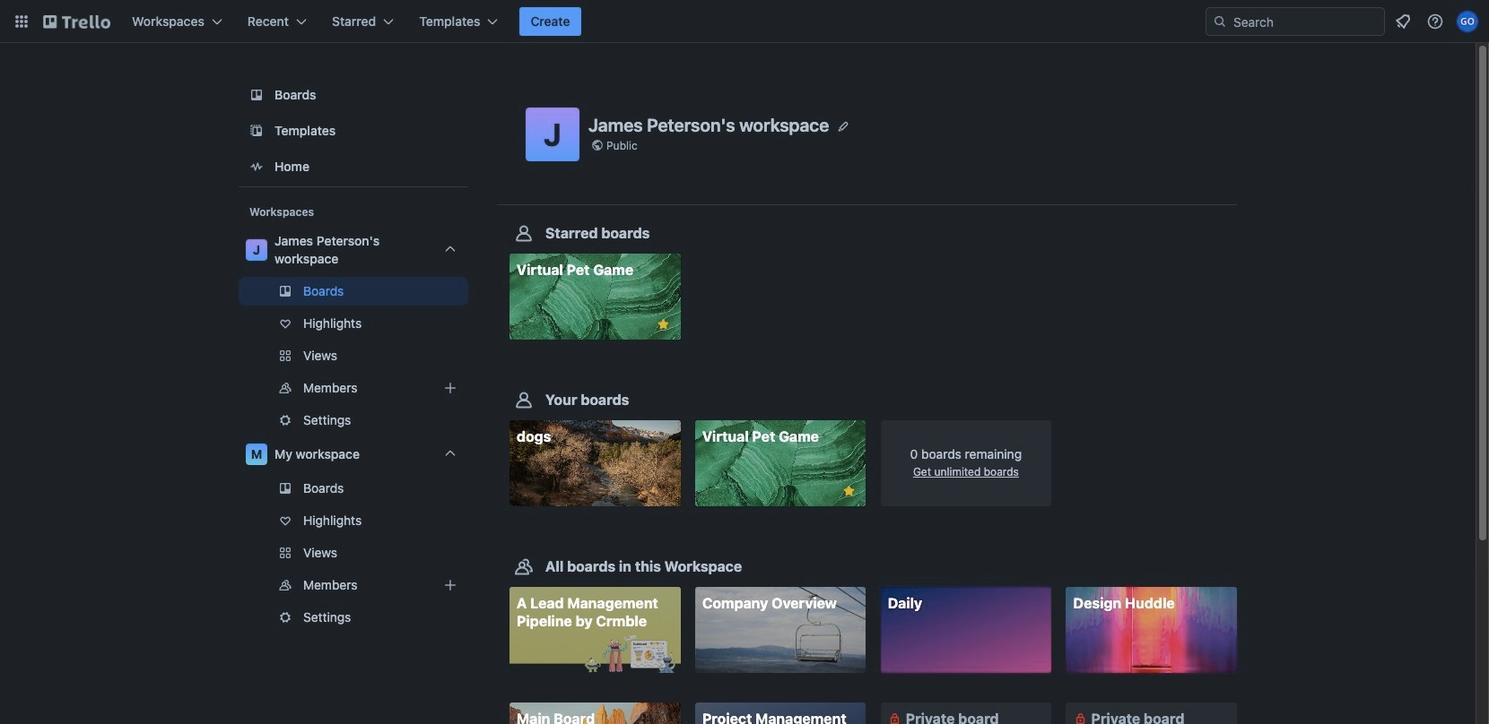 Task type: vqa. For each thing, say whether or not it's contained in the screenshot.
add image
yes



Task type: describe. For each thing, give the bounding box(es) containing it.
click to unstar this board. it will be removed from your starred list. image
[[655, 317, 671, 333]]

search image
[[1213, 14, 1227, 29]]

home image
[[246, 156, 267, 178]]

board image
[[246, 84, 267, 106]]

2 sm image from the left
[[1071, 710, 1089, 725]]

gary orlando (garyorlando) image
[[1457, 11, 1478, 32]]



Task type: locate. For each thing, give the bounding box(es) containing it.
add image
[[440, 575, 461, 597]]

template board image
[[246, 120, 267, 142]]

0 horizontal spatial sm image
[[886, 710, 904, 725]]

click to unstar this board. it will be removed from your starred list. image
[[841, 484, 857, 500]]

1 sm image from the left
[[886, 710, 904, 725]]

1 horizontal spatial sm image
[[1071, 710, 1089, 725]]

primary element
[[0, 0, 1489, 43]]

open information menu image
[[1426, 13, 1444, 30]]

add image
[[440, 378, 461, 399]]

Search field
[[1227, 9, 1384, 34]]

back to home image
[[43, 7, 110, 36]]

0 notifications image
[[1392, 11, 1414, 32]]

sm image
[[886, 710, 904, 725], [1071, 710, 1089, 725]]



